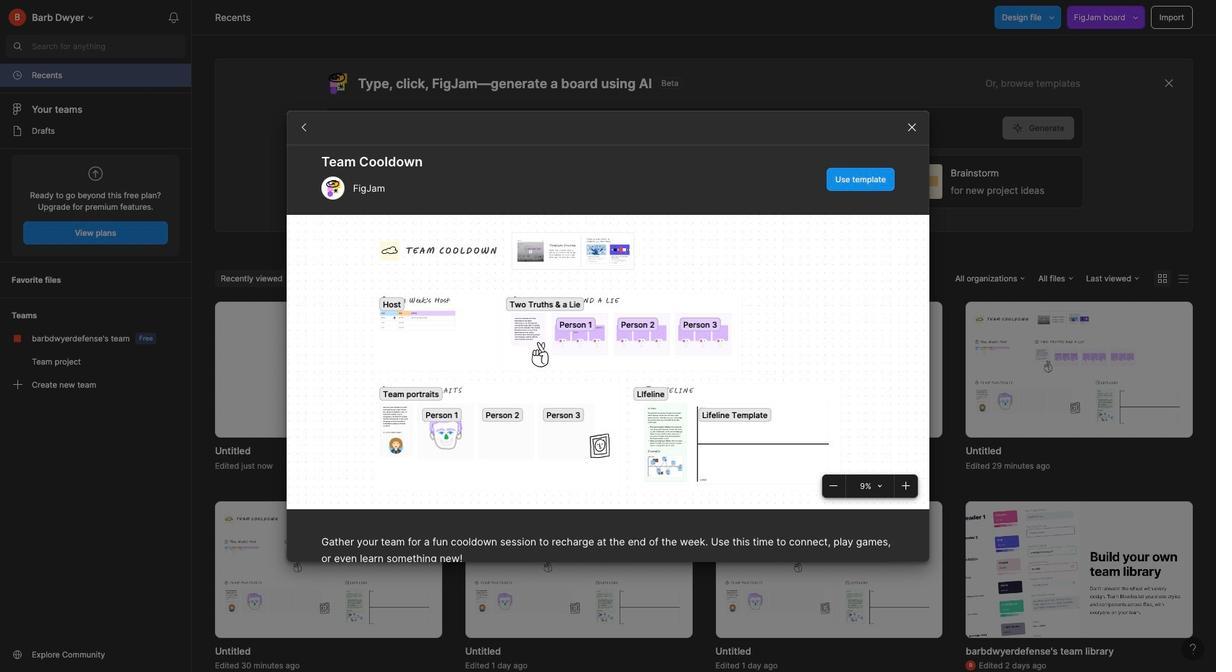 Task type: locate. For each thing, give the bounding box(es) containing it.
Ex: A weekly team meeting, starting with an ice breaker field
[[325, 108, 1002, 148]]

file thumbnail image
[[473, 311, 685, 429], [723, 311, 935, 429], [973, 311, 1186, 429], [966, 502, 1193, 638], [222, 511, 435, 629], [473, 511, 685, 629], [723, 511, 935, 629]]

dialog
[[287, 110, 929, 672]]

recent 16 image
[[12, 69, 23, 81]]



Task type: vqa. For each thing, say whether or not it's contained in the screenshot.
search 32 image
yes



Task type: describe. For each thing, give the bounding box(es) containing it.
Search for anything text field
[[32, 41, 185, 52]]

community 16 image
[[12, 649, 23, 661]]

bell 32 image
[[162, 6, 185, 29]]

select zoom level image
[[878, 484, 882, 488]]

page 16 image
[[12, 125, 23, 137]]

search 32 image
[[6, 35, 29, 58]]



